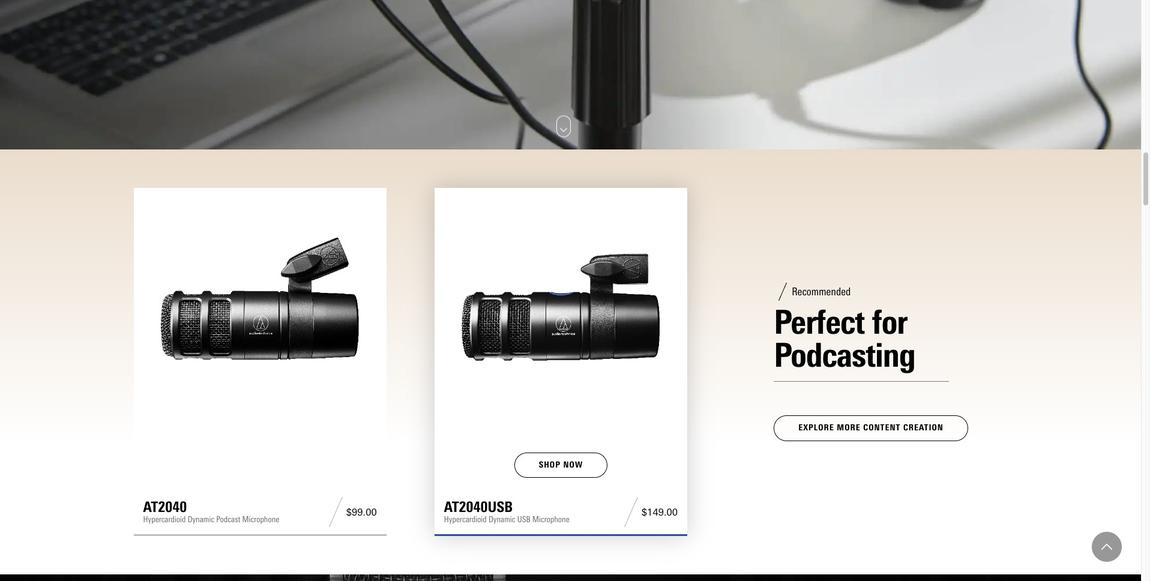 Task type: locate. For each thing, give the bounding box(es) containing it.
hypercardioid inside at2040usb hypercardioid dynamic usb microphone
[[444, 515, 487, 525]]

dynamic
[[188, 515, 215, 525], [489, 515, 516, 525]]

dynamic for at2040usb
[[489, 515, 516, 525]]

microphone inside at2040 hypercardioid dynamic podcast microphone
[[242, 515, 280, 525]]

1 horizontal spatial hypercardioid
[[444, 515, 487, 525]]

1 divider line image from the left
[[325, 497, 346, 528]]

at2040usb image
[[444, 197, 678, 431]]

shop
[[539, 460, 561, 470]]

2 hypercardioid from the left
[[444, 515, 487, 525]]

1 horizontal spatial microphone
[[533, 515, 570, 525]]

at2040
[[143, 498, 187, 516]]

dynamic inside at2040 hypercardioid dynamic podcast microphone
[[188, 515, 215, 525]]

creation
[[904, 423, 944, 433]]

1 hypercardioid from the left
[[143, 515, 186, 525]]

0 horizontal spatial dynamic
[[188, 515, 215, 525]]

content
[[864, 423, 901, 433]]

2 divider line image from the left
[[621, 497, 642, 528]]

hypercardioid inside at2040 hypercardioid dynamic podcast microphone
[[143, 515, 186, 525]]

dynamic left podcast
[[188, 515, 215, 525]]

1 microphone from the left
[[242, 515, 280, 525]]

dynamic inside at2040usb hypercardioid dynamic usb microphone
[[489, 515, 516, 525]]

microphone for at2040usb
[[533, 515, 570, 525]]

divider line image for at2040usb
[[621, 497, 642, 528]]

shop now link
[[515, 453, 608, 478]]

microphone right podcast
[[242, 515, 280, 525]]

for
[[873, 302, 908, 342]]

dynamic left usb
[[489, 515, 516, 525]]

2 dynamic from the left
[[489, 515, 516, 525]]

0 horizontal spatial hypercardioid
[[143, 515, 186, 525]]

hypercardioid for at2040usb
[[444, 515, 487, 525]]

at2040usb
[[444, 498, 513, 516]]

0 horizontal spatial microphone
[[242, 515, 280, 525]]

perfect for podcasting
[[774, 302, 916, 375]]

microphone inside at2040usb hypercardioid dynamic usb microphone
[[533, 515, 570, 525]]

$99.00
[[346, 507, 377, 518]]

microphone
[[242, 515, 280, 525], [533, 515, 570, 525]]

divider line image for at2040
[[325, 497, 346, 528]]

divider line image
[[325, 497, 346, 528], [621, 497, 642, 528]]

explore more content creation
[[799, 423, 944, 433]]

at2040usb hypercardioid dynamic podcast microphones in use during podcast image
[[0, 0, 1142, 149]]

1 horizontal spatial divider line image
[[621, 497, 642, 528]]

now
[[564, 460, 583, 470]]

hypercardioid
[[143, 515, 186, 525], [444, 515, 487, 525]]

1 dynamic from the left
[[188, 515, 215, 525]]

microphone right usb
[[533, 515, 570, 525]]

2 microphone from the left
[[533, 515, 570, 525]]

at2040usb hypercardioid dynamic usb microphone
[[444, 498, 570, 525]]

0 horizontal spatial divider line image
[[325, 497, 346, 528]]

1 horizontal spatial dynamic
[[489, 515, 516, 525]]

dynamic for at2040
[[188, 515, 215, 525]]



Task type: vqa. For each thing, say whether or not it's contained in the screenshot.
dynamic inside AT2040USB Hypercardioid Dynamic USB Microphone
yes



Task type: describe. For each thing, give the bounding box(es) containing it.
usb
[[517, 515, 531, 525]]

explore more content creation link
[[774, 416, 969, 441]]

$149.00
[[642, 507, 678, 518]]

more
[[837, 423, 861, 433]]

explore more content creation button
[[774, 416, 969, 441]]

explore
[[799, 423, 835, 433]]

microphone for at2040
[[242, 515, 280, 525]]

hypercardioid for at2040
[[143, 515, 186, 525]]

shop now
[[539, 460, 583, 470]]

at2040 hypercardioid dynamic podcast microphone image
[[143, 197, 377, 431]]

arrow up image
[[1102, 542, 1113, 553]]

recommended
[[792, 285, 851, 299]]

perfect
[[774, 302, 865, 342]]

podcast
[[216, 515, 240, 525]]

podcasting
[[774, 335, 916, 375]]

at2040 hypercardioid dynamic podcast microphone
[[143, 498, 280, 525]]



